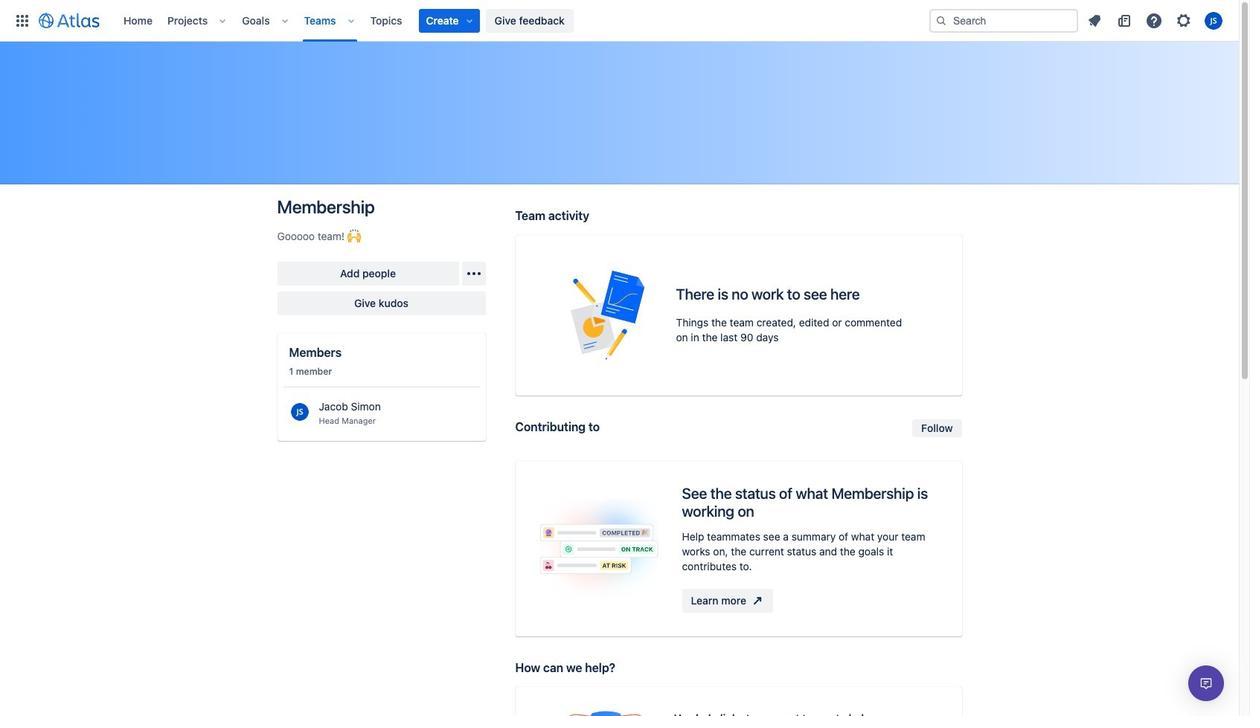 Task type: describe. For each thing, give the bounding box(es) containing it.
settings image
[[1175, 12, 1193, 29]]

account image
[[1205, 12, 1223, 29]]

help image
[[1145, 12, 1163, 29]]



Task type: locate. For each thing, give the bounding box(es) containing it.
search image
[[935, 15, 947, 26]]

Search field
[[929, 9, 1078, 32]]

switch to... image
[[13, 12, 31, 29]]

top element
[[9, 0, 929, 41]]

banner
[[0, 0, 1239, 42]]

notifications image
[[1086, 12, 1104, 29]]

open intercom messenger image
[[1197, 675, 1215, 693]]



Task type: vqa. For each thing, say whether or not it's contained in the screenshot.
confluence icon
no



